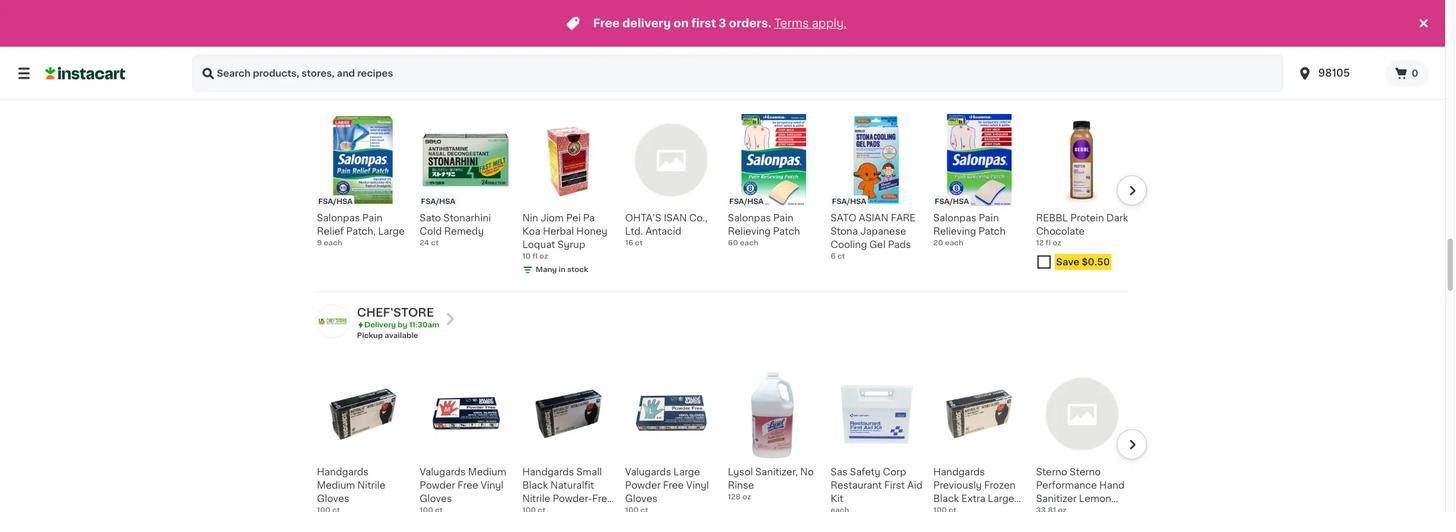Task type: vqa. For each thing, say whether or not it's contained in the screenshot.
Sterno Sterno Performance Hand Sanitizer Lemon Zest link at the bottom right of page
yes



Task type: locate. For each thing, give the bounding box(es) containing it.
2 horizontal spatial salonpas
[[933, 213, 977, 223]]

2 horizontal spatial large
[[988, 494, 1014, 503]]

1 horizontal spatial pain
[[773, 213, 793, 223]]

handgards previously frozen black extra large naturalfit nitr link
[[933, 368, 1026, 512]]

ct inside ohta's isan co., ltd. antacid 16 ct
[[635, 239, 643, 247]]

0 horizontal spatial relieving
[[728, 227, 771, 236]]

0 horizontal spatial large
[[378, 227, 405, 236]]

4 fsa/hsa from the left
[[832, 198, 867, 205]]

chocolate
[[1036, 227, 1085, 236]]

fsa/hsa for 24
[[421, 198, 456, 205]]

medium inside handgards medium nitrile gloves
[[317, 481, 355, 490]]

ct right '16'
[[635, 239, 643, 247]]

handgards for black
[[522, 467, 574, 477]]

1 fsa/hsa from the left
[[318, 198, 353, 205]]

black inside handgards small black naturalfit nitrile powder-free gloves
[[522, 481, 548, 490]]

1 delivery from the top
[[364, 77, 396, 84]]

in right apply.
[[867, 11, 874, 18]]

0 horizontal spatial handgards
[[317, 467, 369, 477]]

powder inside valugards large powder free vinyl gloves
[[625, 481, 661, 490]]

10
[[522, 253, 531, 260]]

each inside salonpas pain relieving patch 60 each
[[740, 239, 759, 247]]

handgards inside handgards previously frozen black extra large naturalfit nitr
[[933, 467, 985, 477]]

naturalfit inside handgards small black naturalfit nitrile powder-free gloves
[[550, 481, 594, 490]]

1 horizontal spatial powder
[[625, 481, 661, 490]]

2 vertical spatial stock
[[567, 266, 588, 273]]

valugards inside valugards large powder free vinyl gloves
[[625, 467, 671, 477]]

pain for 60
[[773, 213, 793, 223]]

valugards large powder free vinyl gloves
[[625, 467, 709, 503]]

5 fsa/hsa from the left
[[935, 198, 969, 205]]

sas safety corp restaurant first aid kit link
[[831, 368, 923, 512]]

1 horizontal spatial medium
[[468, 467, 506, 477]]

1 vertical spatial large
[[674, 467, 700, 477]]

salonpas up the 60
[[728, 213, 771, 223]]

fsa/hsa up salonpas pain relieving patch 60 each
[[729, 198, 764, 205]]

each down relief
[[324, 239, 342, 247]]

each
[[324, 239, 342, 247], [740, 239, 759, 247], [945, 239, 964, 247]]

in left "on"
[[661, 24, 668, 31]]

0 horizontal spatial powder
[[420, 481, 455, 490]]

1 each from the left
[[324, 239, 342, 247]]

restaurant
[[831, 481, 882, 490]]

salonpas up relief
[[317, 213, 360, 223]]

2 patch from the left
[[979, 227, 1006, 236]]

each inside the salonpas pain relief patch, large 9 each
[[324, 239, 342, 247]]

first
[[884, 481, 905, 490]]

delivery down "uwajimaya"
[[364, 77, 396, 84]]

extra
[[962, 494, 986, 503]]

medium
[[468, 467, 506, 477], [317, 481, 355, 490]]

0 horizontal spatial vinyl
[[481, 481, 504, 490]]

black inside handgards previously frozen black extra large naturalfit nitr
[[933, 494, 959, 503]]

1 powder from the left
[[420, 481, 455, 490]]

0 horizontal spatial naturalfit
[[550, 481, 594, 490]]

0 vertical spatial delivery
[[364, 77, 396, 84]]

2 each from the left
[[740, 239, 759, 247]]

herbal
[[543, 227, 574, 236]]

2 fsa/hsa from the left
[[421, 198, 456, 205]]

delivery by 12:00pm
[[364, 77, 442, 84]]

0 horizontal spatial nitrile
[[358, 481, 385, 490]]

in down syrup
[[559, 266, 566, 273]]

nitrile inside handgards medium nitrile gloves
[[358, 481, 385, 490]]

16
[[625, 239, 633, 247]]

item carousel region containing salonpas pain relief patch, large
[[298, 108, 1147, 286]]

relief
[[317, 227, 344, 236]]

0 vertical spatial medium
[[468, 467, 506, 477]]

2 98105 button from the left
[[1297, 55, 1377, 92]]

large inside the salonpas pain relief patch, large 9 each
[[378, 227, 405, 236]]

pain
[[362, 213, 382, 223], [773, 213, 793, 223], [979, 213, 999, 223]]

vinyl
[[481, 481, 504, 490], [686, 481, 709, 490]]

1 horizontal spatial salonpas
[[728, 213, 771, 223]]

None search field
[[192, 55, 1284, 92]]

1 vertical spatial stock
[[670, 24, 691, 31]]

relieving for salonpas pain relieving patch 60 each
[[728, 227, 771, 236]]

stonarhini
[[443, 213, 491, 223]]

1 horizontal spatial nitrile
[[522, 494, 550, 503]]

medium inside valugards medium powder free vinyl gloves
[[468, 467, 506, 477]]

pain inside salonpas pain relieving patch 60 each
[[773, 213, 793, 223]]

naturalfit inside handgards previously frozen black extra large naturalfit nitr
[[933, 507, 977, 512]]

gloves inside valugards large powder free vinyl gloves
[[625, 494, 658, 503]]

1 vertical spatial black
[[933, 494, 959, 503]]

nitrile
[[358, 481, 385, 490], [522, 494, 550, 503]]

0 horizontal spatial sterno
[[1036, 467, 1067, 477]]

0 vertical spatial many in stock
[[844, 11, 897, 18]]

patch inside "salonpas pain relieving patch 20 each"
[[979, 227, 1006, 236]]

6
[[831, 253, 836, 260]]

each right the 60
[[740, 239, 759, 247]]

each for salonpas pain relieving patch 60 each
[[740, 239, 759, 247]]

1 vertical spatial by
[[398, 321, 407, 329]]

2 vinyl from the left
[[686, 481, 709, 490]]

relieving up the 60
[[728, 227, 771, 236]]

fsa/hsa up sato at right
[[832, 198, 867, 205]]

3 salonpas from the left
[[933, 213, 977, 223]]

0 vertical spatial fl
[[1046, 239, 1051, 247]]

many right the terms
[[844, 11, 865, 18]]

0 horizontal spatial valugards
[[420, 467, 466, 477]]

large
[[378, 227, 405, 236], [674, 467, 700, 477], [988, 494, 1014, 503]]

salonpas for 60
[[728, 213, 771, 223]]

sato asian fare stona japanese cooling gel pads 6 ct
[[831, 213, 916, 260]]

2 horizontal spatial many
[[844, 11, 865, 18]]

sanitizer,
[[755, 467, 798, 477]]

3 fsa/hsa from the left
[[729, 198, 764, 205]]

fsa/hsa for large
[[318, 198, 353, 205]]

pain left sato at right
[[773, 213, 793, 223]]

by
[[398, 77, 407, 84], [398, 321, 407, 329]]

0 horizontal spatial patch
[[773, 227, 800, 236]]

pain inside "salonpas pain relieving patch 20 each"
[[979, 213, 999, 223]]

by down "uwajimaya"
[[398, 77, 407, 84]]

large down frozen
[[988, 494, 1014, 503]]

1 vertical spatial naturalfit
[[933, 507, 977, 512]]

1 patch from the left
[[773, 227, 800, 236]]

20
[[933, 239, 943, 247]]

available
[[385, 332, 418, 339]]

pain left rebbl
[[979, 213, 999, 223]]

patch
[[773, 227, 800, 236], [979, 227, 1006, 236]]

1 vertical spatial delivery
[[364, 321, 396, 329]]

free inside handgards small black naturalfit nitrile powder-free gloves
[[592, 494, 613, 503]]

1 by from the top
[[398, 77, 407, 84]]

2 delivery from the top
[[364, 321, 396, 329]]

1 valugards from the left
[[420, 467, 466, 477]]

1 handgards from the left
[[317, 467, 369, 477]]

2 horizontal spatial ct
[[837, 253, 845, 260]]

sanitizer
[[1036, 494, 1077, 503]]

1 vinyl from the left
[[481, 481, 504, 490]]

fl inside rebbl protein dark chocolate 12 fl oz
[[1046, 239, 1051, 247]]

fl
[[1046, 239, 1051, 247], [533, 253, 538, 260]]

salonpas inside "salonpas pain relieving patch 20 each"
[[933, 213, 977, 223]]

2 salonpas from the left
[[728, 213, 771, 223]]

1 vertical spatial fl
[[533, 253, 538, 260]]

relieving up '20'
[[933, 227, 976, 236]]

1 horizontal spatial each
[[740, 239, 759, 247]]

0 horizontal spatial fl
[[533, 253, 538, 260]]

Search field
[[192, 55, 1284, 92]]

1 horizontal spatial vinyl
[[686, 481, 709, 490]]

3 pain from the left
[[979, 213, 999, 223]]

fsa/hsa up "salonpas pain relieving patch 20 each"
[[935, 198, 969, 205]]

many
[[844, 11, 865, 18], [639, 24, 660, 31], [536, 266, 557, 273]]

patch for salonpas pain relieving patch 20 each
[[979, 227, 1006, 236]]

in
[[867, 11, 874, 18], [661, 24, 668, 31], [559, 266, 566, 273]]

item carousel region for uwajimaya
[[298, 108, 1147, 286]]

each right '20'
[[945, 239, 964, 247]]

stock right apply.
[[876, 11, 897, 18]]

2 relieving from the left
[[933, 227, 976, 236]]

pain up patch,
[[362, 213, 382, 223]]

2 vertical spatial large
[[988, 494, 1014, 503]]

free delivery on first 3 orders. terms apply.
[[593, 18, 847, 29]]

powder inside valugards medium powder free vinyl gloves
[[420, 481, 455, 490]]

stona
[[831, 227, 858, 236]]

1 horizontal spatial sterno
[[1070, 467, 1101, 477]]

fsa/hsa
[[318, 198, 353, 205], [421, 198, 456, 205], [729, 198, 764, 205], [832, 198, 867, 205], [935, 198, 969, 205]]

handgards
[[317, 467, 369, 477], [522, 467, 574, 477], [933, 467, 985, 477]]

1 horizontal spatial patch
[[979, 227, 1006, 236]]

0 horizontal spatial many
[[536, 266, 557, 273]]

oz inside nin jiom pei pa koa herbal honey loquat syrup 10 fl oz
[[539, 253, 548, 260]]

oz down chocolate
[[1053, 239, 1061, 247]]

rebbl protein dark chocolate 12 fl oz
[[1036, 213, 1128, 247]]

free inside valugards medium powder free vinyl gloves
[[458, 481, 478, 490]]

0 horizontal spatial ct
[[431, 239, 439, 247]]

3 handgards from the left
[[933, 467, 985, 477]]

ct inside sato stonarhini cold remedy 24 ct
[[431, 239, 439, 247]]

medium for free
[[468, 467, 506, 477]]

0 vertical spatial black
[[522, 481, 548, 490]]

save $0.50 button
[[1036, 251, 1128, 275]]

1 salonpas from the left
[[317, 213, 360, 223]]

9
[[317, 239, 322, 247]]

1 horizontal spatial handgards
[[522, 467, 574, 477]]

1 vertical spatial nitrile
[[522, 494, 550, 503]]

pei
[[566, 213, 581, 223]]

0 horizontal spatial stock
[[567, 266, 588, 273]]

many down loquat
[[536, 266, 557, 273]]

salonpas
[[317, 213, 360, 223], [728, 213, 771, 223], [933, 213, 977, 223]]

1 horizontal spatial naturalfit
[[933, 507, 977, 512]]

2 item carousel region from the top
[[298, 363, 1147, 512]]

handgards inside handgards medium nitrile gloves
[[317, 467, 369, 477]]

each inside "salonpas pain relieving patch 20 each"
[[945, 239, 964, 247]]

orders.
[[729, 18, 772, 29]]

1 vertical spatial item carousel region
[[298, 363, 1147, 512]]

0 vertical spatial naturalfit
[[550, 481, 594, 490]]

corp
[[883, 467, 906, 477]]

fl right "10"
[[533, 253, 538, 260]]

patch inside salonpas pain relieving patch 60 each
[[773, 227, 800, 236]]

salonpas inside salonpas pain relieving patch 60 each
[[728, 213, 771, 223]]

oz
[[632, 11, 641, 18], [1053, 239, 1061, 247], [539, 253, 548, 260], [743, 493, 751, 501]]

sato
[[831, 213, 857, 223]]

2 vertical spatial in
[[559, 266, 566, 273]]

2 powder from the left
[[625, 481, 661, 490]]

hand
[[1100, 481, 1125, 490]]

performance
[[1036, 481, 1097, 490]]

0 horizontal spatial pain
[[362, 213, 382, 223]]

relieving inside salonpas pain relieving patch 60 each
[[728, 227, 771, 236]]

valugards
[[420, 467, 466, 477], [625, 467, 671, 477]]

valugards for valugards medium powder free vinyl gloves
[[420, 467, 466, 477]]

oz inside lysol sanitizer, no rinse 128 oz
[[743, 493, 751, 501]]

2 horizontal spatial stock
[[876, 11, 897, 18]]

valugards medium powder free vinyl gloves link
[[420, 368, 512, 512]]

1 horizontal spatial large
[[674, 467, 700, 477]]

0 horizontal spatial medium
[[317, 481, 355, 490]]

0 horizontal spatial salonpas
[[317, 213, 360, 223]]

stock down syrup
[[567, 266, 588, 273]]

delivery for delivery by 11:30am
[[364, 321, 396, 329]]

free inside valugards large powder free vinyl gloves
[[663, 481, 684, 490]]

salonpas up '20'
[[933, 213, 977, 223]]

fl right 12
[[1046, 239, 1051, 247]]

0 vertical spatial item carousel region
[[298, 108, 1147, 286]]

0 vertical spatial nitrile
[[358, 481, 385, 490]]

0 horizontal spatial many in stock
[[536, 266, 588, 273]]

1 horizontal spatial relieving
[[933, 227, 976, 236]]

2 pain from the left
[[773, 213, 793, 223]]

0 horizontal spatial black
[[522, 481, 548, 490]]

fsa/hsa up relief
[[318, 198, 353, 205]]

1 horizontal spatial valugards
[[625, 467, 671, 477]]

0 horizontal spatial in
[[559, 266, 566, 273]]

vinyl inside valugards large powder free vinyl gloves
[[686, 481, 709, 490]]

oz right the 4 on the top of the page
[[632, 11, 641, 18]]

1 horizontal spatial many in stock
[[639, 24, 691, 31]]

1 relieving from the left
[[728, 227, 771, 236]]

2 by from the top
[[398, 321, 407, 329]]

handgards inside handgards small black naturalfit nitrile powder-free gloves
[[522, 467, 574, 477]]

powder
[[420, 481, 455, 490], [625, 481, 661, 490]]

save $0.50
[[1056, 257, 1110, 267]]

sterno sterno performance hand sanitizer lemon zest link
[[1036, 368, 1128, 512]]

1 horizontal spatial black
[[933, 494, 959, 503]]

delivery
[[622, 18, 671, 29]]

2 vertical spatial many in stock
[[536, 266, 588, 273]]

terms
[[774, 18, 809, 29]]

by up available
[[398, 321, 407, 329]]

salonpas inside the salonpas pain relief patch, large 9 each
[[317, 213, 360, 223]]

2 horizontal spatial pain
[[979, 213, 999, 223]]

in inside item carousel region
[[559, 266, 566, 273]]

2 horizontal spatial handgards
[[933, 467, 985, 477]]

large left lysol
[[674, 467, 700, 477]]

vinyl inside valugards medium powder free vinyl gloves
[[481, 481, 504, 490]]

ct right 6
[[837, 253, 845, 260]]

2 horizontal spatial in
[[867, 11, 874, 18]]

delivery up pickup available
[[364, 321, 396, 329]]

many in stock inside item carousel region
[[536, 266, 588, 273]]

stock left 'first'
[[670, 24, 691, 31]]

1 horizontal spatial fl
[[1046, 239, 1051, 247]]

0 vertical spatial stock
[[876, 11, 897, 18]]

chef'store image
[[317, 305, 349, 337]]

naturalfit down extra
[[933, 507, 977, 512]]

free inside limited time offer region
[[593, 18, 620, 29]]

2 handgards from the left
[[522, 467, 574, 477]]

fare
[[891, 213, 916, 223]]

2 horizontal spatial each
[[945, 239, 964, 247]]

ct right 24
[[431, 239, 439, 247]]

1 98105 button from the left
[[1289, 55, 1385, 92]]

pain for 20
[[979, 213, 999, 223]]

1 horizontal spatial many
[[639, 24, 660, 31]]

rinse
[[728, 481, 754, 490]]

item carousel region containing handgards medium nitrile gloves
[[298, 363, 1147, 512]]

1 vertical spatial medium
[[317, 481, 355, 490]]

0 vertical spatial large
[[378, 227, 405, 236]]

free
[[593, 18, 620, 29], [458, 481, 478, 490], [663, 481, 684, 490], [592, 494, 613, 503]]

relieving inside "salonpas pain relieving patch 20 each"
[[933, 227, 976, 236]]

fsa/hsa up sato
[[421, 198, 456, 205]]

1 pain from the left
[[362, 213, 382, 223]]

oz down loquat
[[539, 253, 548, 260]]

oz right 128 in the right of the page
[[743, 493, 751, 501]]

1 item carousel region from the top
[[298, 108, 1147, 286]]

many in stock link
[[831, 0, 923, 20]]

2 valugards from the left
[[625, 467, 671, 477]]

gloves inside handgards small black naturalfit nitrile powder-free gloves
[[522, 507, 555, 512]]

valugards inside valugards medium powder free vinyl gloves
[[420, 467, 466, 477]]

pain inside the salonpas pain relief patch, large 9 each
[[362, 213, 382, 223]]

item carousel region
[[298, 108, 1147, 286], [298, 363, 1147, 512]]

many down 4 oz
[[639, 24, 660, 31]]

naturalfit up powder-
[[550, 481, 594, 490]]

honey
[[576, 227, 608, 236]]

large right patch,
[[378, 227, 405, 236]]

1 horizontal spatial ct
[[635, 239, 643, 247]]

sato
[[420, 213, 441, 223]]

1 horizontal spatial in
[[661, 24, 668, 31]]

0 vertical spatial by
[[398, 77, 407, 84]]

pain for large
[[362, 213, 382, 223]]

fl inside nin jiom pei pa koa herbal honey loquat syrup 10 fl oz
[[533, 253, 538, 260]]

1 vertical spatial in
[[661, 24, 668, 31]]

2 vertical spatial many
[[536, 266, 557, 273]]

0 horizontal spatial each
[[324, 239, 342, 247]]

0 vertical spatial many
[[844, 11, 865, 18]]

3 each from the left
[[945, 239, 964, 247]]



Task type: describe. For each thing, give the bounding box(es) containing it.
limited time offer region
[[0, 0, 1416, 47]]

large inside handgards previously frozen black extra large naturalfit nitr
[[988, 494, 1014, 503]]

fsa/hsa for 60
[[729, 198, 764, 205]]

gloves inside handgards medium nitrile gloves
[[317, 494, 349, 503]]

vinyl for medium
[[481, 481, 504, 490]]

handgards small black naturalfit nitrile powder-free gloves link
[[522, 368, 615, 512]]

valugards medium powder free vinyl gloves
[[420, 467, 506, 503]]

small
[[576, 467, 602, 477]]

salonpas pain relieving patch 20 each
[[933, 213, 1006, 247]]

jiom
[[541, 213, 564, 223]]

medium for gloves
[[317, 481, 355, 490]]

handgards small black naturalfit nitrile powder-free gloves
[[522, 467, 613, 512]]

powder-
[[553, 494, 592, 503]]

0 button
[[1385, 60, 1429, 87]]

1 sterno from the left
[[1036, 467, 1067, 477]]

by for 12:00pm
[[398, 77, 407, 84]]

ohta's
[[625, 213, 661, 223]]

4 oz
[[625, 11, 641, 18]]

large inside valugards large powder free vinyl gloves
[[674, 467, 700, 477]]

uwajimaya
[[357, 63, 421, 74]]

previously
[[933, 481, 982, 490]]

syrup
[[558, 240, 585, 249]]

cold
[[420, 227, 442, 236]]

on
[[674, 18, 689, 29]]

rebbl
[[1036, 213, 1068, 223]]

relieving for salonpas pain relieving patch 20 each
[[933, 227, 976, 236]]

12
[[1036, 239, 1044, 247]]

128
[[728, 493, 741, 501]]

handgards for nitrile
[[317, 467, 369, 477]]

pa
[[583, 213, 595, 223]]

60
[[728, 239, 738, 247]]

$0.50
[[1082, 257, 1110, 267]]

oz inside rebbl protein dark chocolate 12 fl oz
[[1053, 239, 1061, 247]]

asian
[[859, 213, 889, 223]]

nin
[[522, 213, 538, 223]]

delivery by 11:30am
[[364, 321, 439, 329]]

item carousel region for chef'store
[[298, 363, 1147, 512]]

chef'store
[[357, 307, 434, 318]]

handgards medium nitrile gloves link
[[317, 368, 409, 512]]

vinyl for large
[[686, 481, 709, 490]]

frozen
[[984, 481, 1016, 490]]

1 horizontal spatial stock
[[670, 24, 691, 31]]

lemon
[[1079, 494, 1111, 503]]

cooling
[[831, 240, 867, 249]]

handgards medium nitrile gloves
[[317, 467, 385, 503]]

save
[[1056, 257, 1080, 267]]

ltd.
[[625, 227, 643, 236]]

ohta's isan co., ltd. antacid 16 ct
[[625, 213, 708, 247]]

nitrile inside handgards small black naturalfit nitrile powder-free gloves
[[522, 494, 550, 503]]

kit
[[831, 494, 844, 503]]

fsa/hsa for japanese
[[832, 198, 867, 205]]

sato stonarhini cold remedy 24 ct
[[420, 213, 491, 247]]

salonpas for 20
[[933, 213, 977, 223]]

isan
[[664, 213, 687, 223]]

fsa/hsa for 20
[[935, 198, 969, 205]]

gloves inside valugards medium powder free vinyl gloves
[[420, 494, 452, 503]]

pickup
[[357, 332, 383, 339]]

salonpas pain relieving patch 60 each
[[728, 213, 800, 247]]

gel
[[869, 240, 886, 249]]

3
[[719, 18, 726, 29]]

pickup available
[[357, 332, 418, 339]]

patch for salonpas pain relieving patch 60 each
[[773, 227, 800, 236]]

valugards large powder free vinyl gloves link
[[625, 368, 717, 512]]

0 vertical spatial in
[[867, 11, 874, 18]]

pads
[[888, 240, 911, 249]]

no
[[800, 467, 814, 477]]

salonpas for large
[[317, 213, 360, 223]]

1 vertical spatial many in stock
[[639, 24, 691, 31]]

terms apply. link
[[774, 18, 847, 29]]

12:00pm
[[409, 77, 442, 84]]

stock inside many in stock link
[[876, 11, 897, 18]]

powder for valugards medium powder free vinyl gloves
[[420, 481, 455, 490]]

2 horizontal spatial many in stock
[[844, 11, 897, 18]]

24
[[420, 239, 429, 247]]

protein
[[1071, 213, 1104, 223]]

handgards previously frozen black extra large naturalfit nitr
[[933, 467, 1016, 512]]

apply.
[[812, 18, 847, 29]]

aid
[[907, 481, 923, 490]]

dark
[[1107, 213, 1128, 223]]

handgards for frozen
[[933, 467, 985, 477]]

each for salonpas pain relieving patch 20 each
[[945, 239, 964, 247]]

1 vertical spatial many
[[639, 24, 660, 31]]

patch,
[[346, 227, 376, 236]]

antacid
[[646, 227, 682, 236]]

sas safety corp restaurant first aid kit
[[831, 467, 923, 503]]

sas
[[831, 467, 848, 477]]

11:30am
[[409, 321, 439, 329]]

safety
[[850, 467, 881, 477]]

zest
[[1036, 507, 1057, 512]]

98105
[[1319, 68, 1350, 78]]

stock inside item carousel region
[[567, 266, 588, 273]]

many inside item carousel region
[[536, 266, 557, 273]]

nin jiom pei pa koa herbal honey loquat syrup 10 fl oz
[[522, 213, 608, 260]]

lysol sanitizer, no rinse 128 oz
[[728, 467, 814, 501]]

valugards for valugards large powder free vinyl gloves
[[625, 467, 671, 477]]

sterno sterno performance hand sanitizer lemon zest
[[1036, 467, 1125, 512]]

koa
[[522, 227, 541, 236]]

first
[[691, 18, 716, 29]]

2 sterno from the left
[[1070, 467, 1101, 477]]

product group
[[1036, 114, 1128, 275]]

powder for valugards large powder free vinyl gloves
[[625, 481, 661, 490]]

delivery for delivery by 12:00pm
[[364, 77, 396, 84]]

instacart logo image
[[45, 65, 125, 81]]

remedy
[[444, 227, 484, 236]]

salonpas pain relief patch, large 9 each
[[317, 213, 405, 247]]

loquat
[[522, 240, 555, 249]]

4
[[625, 11, 630, 18]]

ct inside sato asian fare stona japanese cooling gel pads 6 ct
[[837, 253, 845, 260]]

by for 11:30am
[[398, 321, 407, 329]]



